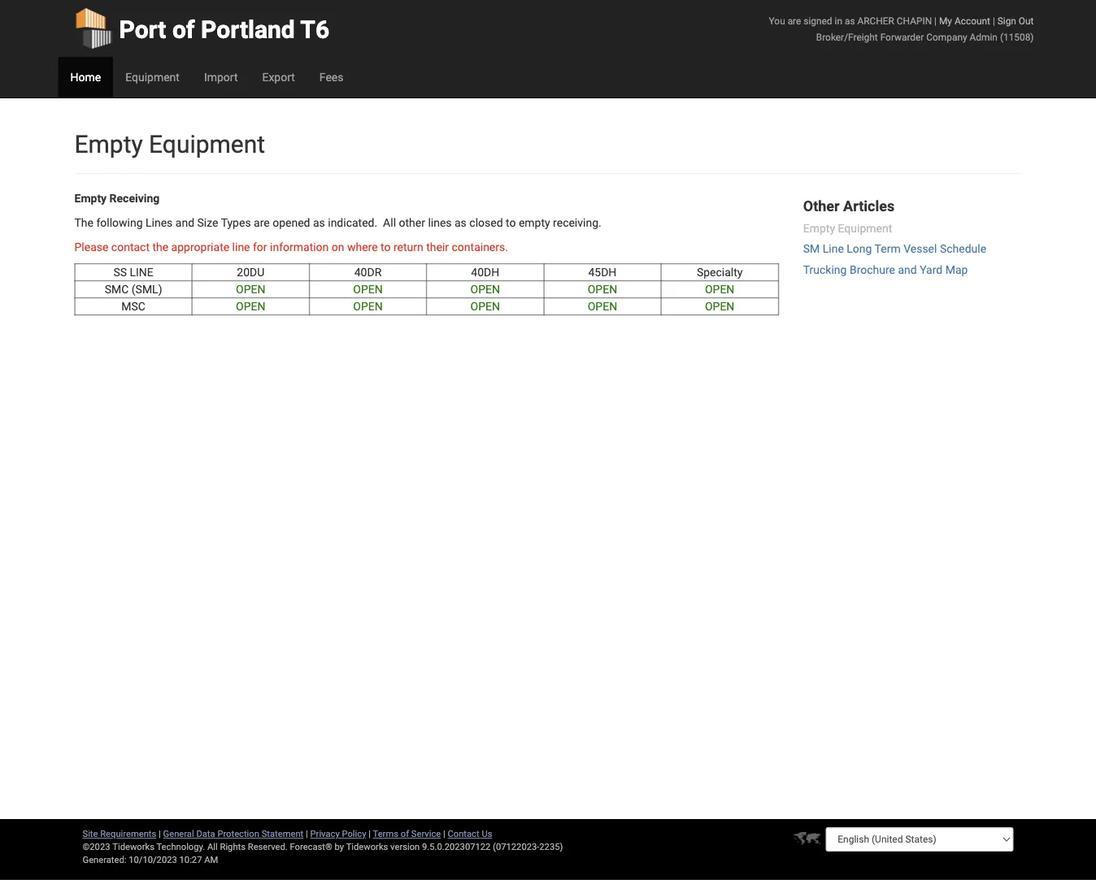 Task type: locate. For each thing, give the bounding box(es) containing it.
broker/freight
[[816, 31, 878, 43]]

for
[[253, 240, 267, 254]]

equipment down 'import' popup button
[[149, 130, 265, 159]]

empty up sm
[[803, 222, 835, 235]]

| up forecast®
[[306, 829, 308, 840]]

as right lines on the top left
[[455, 216, 467, 229]]

am
[[204, 855, 218, 866]]

specialty
[[697, 265, 743, 279]]

0 horizontal spatial are
[[254, 216, 270, 229]]

fees button
[[307, 57, 356, 98]]

equipment button
[[113, 57, 192, 98]]

brochure
[[850, 263, 895, 277]]

as right opened
[[313, 216, 325, 229]]

all inside the site requirements | general data protection statement | privacy policy | terms of service | contact us ©2023 tideworks technology. all rights reserved. forecast® by tideworks version 9.5.0.202307122 (07122023-2235) generated: 10/10/2023 10:27 am
[[207, 842, 218, 853]]

empty for empty equipment
[[74, 130, 143, 159]]

1 vertical spatial and
[[898, 263, 917, 277]]

of right port
[[172, 15, 195, 44]]

lines
[[146, 216, 173, 229]]

port of portland t6
[[119, 15, 329, 44]]

9.5.0.202307122
[[422, 842, 491, 853]]

other articles empty equipment sm line long term vessel schedule trucking brochure and yard map
[[803, 198, 986, 277]]

| left general in the left of the page
[[159, 829, 161, 840]]

export
[[262, 70, 295, 84]]

0 vertical spatial equipment
[[125, 70, 180, 84]]

map
[[945, 263, 968, 277]]

company
[[926, 31, 967, 43]]

1 vertical spatial to
[[381, 240, 391, 254]]

all left other
[[383, 216, 396, 229]]

are right you
[[788, 15, 801, 26]]

return
[[394, 240, 423, 254]]

1 vertical spatial are
[[254, 216, 270, 229]]

archer
[[857, 15, 894, 26]]

closed
[[469, 216, 503, 229]]

version
[[390, 842, 420, 853]]

ss line
[[113, 265, 154, 279]]

export button
[[250, 57, 307, 98]]

1 vertical spatial of
[[401, 829, 409, 840]]

empty up empty receiving
[[74, 130, 143, 159]]

empty for empty receiving
[[74, 191, 107, 205]]

equipment
[[125, 70, 180, 84], [149, 130, 265, 159], [838, 222, 892, 235]]

forwarder
[[880, 31, 924, 43]]

1 vertical spatial all
[[207, 842, 218, 853]]

(07122023-
[[493, 842, 539, 853]]

terms
[[373, 829, 398, 840]]

term
[[875, 242, 901, 256]]

©2023 tideworks
[[83, 842, 154, 853]]

import
[[204, 70, 238, 84]]

to left the empty
[[506, 216, 516, 229]]

1 horizontal spatial as
[[455, 216, 467, 229]]

empty receiving
[[74, 191, 160, 205]]

the
[[152, 240, 168, 254]]

2 vertical spatial equipment
[[838, 222, 892, 235]]

home button
[[58, 57, 113, 98]]

1 horizontal spatial are
[[788, 15, 801, 26]]

2 vertical spatial empty
[[803, 222, 835, 235]]

equipment down port
[[125, 70, 180, 84]]

of up version
[[401, 829, 409, 840]]

1 horizontal spatial and
[[898, 263, 917, 277]]

empty up the at top
[[74, 191, 107, 205]]

where
[[347, 240, 378, 254]]

are
[[788, 15, 801, 26], [254, 216, 270, 229]]

2 horizontal spatial as
[[845, 15, 855, 26]]

msc
[[121, 300, 145, 313]]

sign
[[997, 15, 1016, 26]]

general
[[163, 829, 194, 840]]

home
[[70, 70, 101, 84]]

other
[[803, 198, 840, 215]]

0 horizontal spatial of
[[172, 15, 195, 44]]

0 vertical spatial empty
[[74, 130, 143, 159]]

please contact the appropriate line for information on where to return their containers.
[[74, 240, 508, 254]]

0 horizontal spatial all
[[207, 842, 218, 853]]

statement
[[262, 829, 304, 840]]

equipment up long
[[838, 222, 892, 235]]

please
[[74, 240, 108, 254]]

and
[[175, 216, 194, 229], [898, 263, 917, 277]]

in
[[835, 15, 842, 26]]

and left yard at the top of page
[[898, 263, 917, 277]]

as
[[845, 15, 855, 26], [313, 216, 325, 229], [455, 216, 467, 229]]

empty
[[74, 130, 143, 159], [74, 191, 107, 205], [803, 222, 835, 235]]

chapin
[[897, 15, 932, 26]]

all up am at the bottom of the page
[[207, 842, 218, 853]]

0 vertical spatial to
[[506, 216, 516, 229]]

all
[[383, 216, 396, 229], [207, 842, 218, 853]]

| up tideworks
[[369, 829, 371, 840]]

receiving
[[109, 191, 160, 205]]

40dr
[[354, 265, 382, 279]]

0 horizontal spatial and
[[175, 216, 194, 229]]

and left size
[[175, 216, 194, 229]]

trucking brochure and yard map link
[[803, 263, 968, 277]]

as right in at the right top of page
[[845, 15, 855, 26]]

0 vertical spatial are
[[788, 15, 801, 26]]

0 vertical spatial all
[[383, 216, 396, 229]]

of
[[172, 15, 195, 44], [401, 829, 409, 840]]

0 horizontal spatial as
[[313, 216, 325, 229]]

to
[[506, 216, 516, 229], [381, 240, 391, 254]]

1 vertical spatial empty
[[74, 191, 107, 205]]

generated:
[[83, 855, 126, 866]]

rights
[[220, 842, 246, 853]]

line
[[823, 242, 844, 256]]

and inside 'other articles empty equipment sm line long term vessel schedule trucking brochure and yard map'
[[898, 263, 917, 277]]

service
[[411, 829, 441, 840]]

of inside the site requirements | general data protection statement | privacy policy | terms of service | contact us ©2023 tideworks technology. all rights reserved. forecast® by tideworks version 9.5.0.202307122 (07122023-2235) generated: 10/10/2023 10:27 am
[[401, 829, 409, 840]]

to left the return
[[381, 240, 391, 254]]

are up for
[[254, 216, 270, 229]]

empty
[[519, 216, 550, 229]]

1 horizontal spatial of
[[401, 829, 409, 840]]

sm
[[803, 242, 820, 256]]

0 vertical spatial of
[[172, 15, 195, 44]]

appropriate
[[171, 240, 229, 254]]

the following lines and size types are opened as indicated.  all other lines as closed to empty receiving.
[[74, 216, 601, 229]]

0 horizontal spatial to
[[381, 240, 391, 254]]

on
[[332, 240, 344, 254]]

site requirements link
[[83, 829, 156, 840]]

10/10/2023
[[129, 855, 177, 866]]



Task type: vqa. For each thing, say whether or not it's contained in the screenshot.
Feb)
no



Task type: describe. For each thing, give the bounding box(es) containing it.
opened
[[273, 216, 310, 229]]

other
[[399, 216, 425, 229]]

sm line long term vessel schedule link
[[803, 242, 986, 256]]

size
[[197, 216, 218, 229]]

articles
[[843, 198, 895, 215]]

requirements
[[100, 829, 156, 840]]

following
[[96, 216, 143, 229]]

empty inside 'other articles empty equipment sm line long term vessel schedule trucking brochure and yard map'
[[803, 222, 835, 235]]

sign out link
[[997, 15, 1034, 26]]

40dh
[[471, 265, 499, 279]]

us
[[482, 829, 492, 840]]

lines
[[428, 216, 452, 229]]

| left sign
[[993, 15, 995, 26]]

smc (sml)
[[105, 283, 162, 296]]

receiving.
[[553, 216, 601, 229]]

account
[[955, 15, 990, 26]]

ss
[[113, 265, 127, 279]]

fees
[[319, 70, 344, 84]]

vessel
[[903, 242, 937, 256]]

my
[[939, 15, 952, 26]]

by
[[335, 842, 344, 853]]

equipment inside popup button
[[125, 70, 180, 84]]

admin
[[970, 31, 998, 43]]

t6
[[300, 15, 329, 44]]

equipment inside 'other articles empty equipment sm line long term vessel schedule trucking brochure and yard map'
[[838, 222, 892, 235]]

port
[[119, 15, 166, 44]]

1 horizontal spatial all
[[383, 216, 396, 229]]

my account link
[[939, 15, 990, 26]]

site
[[83, 829, 98, 840]]

port of portland t6 link
[[74, 0, 329, 57]]

terms of service link
[[373, 829, 441, 840]]

2235)
[[539, 842, 563, 853]]

1 horizontal spatial to
[[506, 216, 516, 229]]

the
[[74, 216, 93, 229]]

0 vertical spatial and
[[175, 216, 194, 229]]

(sml)
[[132, 283, 162, 296]]

technology.
[[157, 842, 205, 853]]

contact us link
[[448, 829, 492, 840]]

yard
[[920, 263, 943, 277]]

containers.
[[452, 240, 508, 254]]

1 vertical spatial equipment
[[149, 130, 265, 159]]

information
[[270, 240, 329, 254]]

as inside you are signed in as archer chapin | my account | sign out broker/freight forwarder company admin (11508)
[[845, 15, 855, 26]]

privacy policy link
[[310, 829, 366, 840]]

data
[[196, 829, 215, 840]]

types
[[221, 216, 251, 229]]

reserved.
[[248, 842, 288, 853]]

line
[[130, 265, 154, 279]]

schedule
[[940, 242, 986, 256]]

20du
[[237, 265, 265, 279]]

policy
[[342, 829, 366, 840]]

| up '9.5.0.202307122'
[[443, 829, 445, 840]]

out
[[1019, 15, 1034, 26]]

import button
[[192, 57, 250, 98]]

you
[[769, 15, 785, 26]]

smc
[[105, 283, 129, 296]]

tideworks
[[346, 842, 388, 853]]

contact
[[111, 240, 150, 254]]

| left my
[[934, 15, 937, 26]]

their
[[426, 240, 449, 254]]

(11508)
[[1000, 31, 1034, 43]]

portland
[[201, 15, 295, 44]]

45dh
[[588, 265, 617, 279]]

privacy
[[310, 829, 340, 840]]

line
[[232, 240, 250, 254]]

are inside you are signed in as archer chapin | my account | sign out broker/freight forwarder company admin (11508)
[[788, 15, 801, 26]]

you are signed in as archer chapin | my account | sign out broker/freight forwarder company admin (11508)
[[769, 15, 1034, 43]]

contact
[[448, 829, 479, 840]]

general data protection statement link
[[163, 829, 304, 840]]

10:27
[[179, 855, 202, 866]]

protection
[[217, 829, 259, 840]]

trucking
[[803, 263, 847, 277]]



